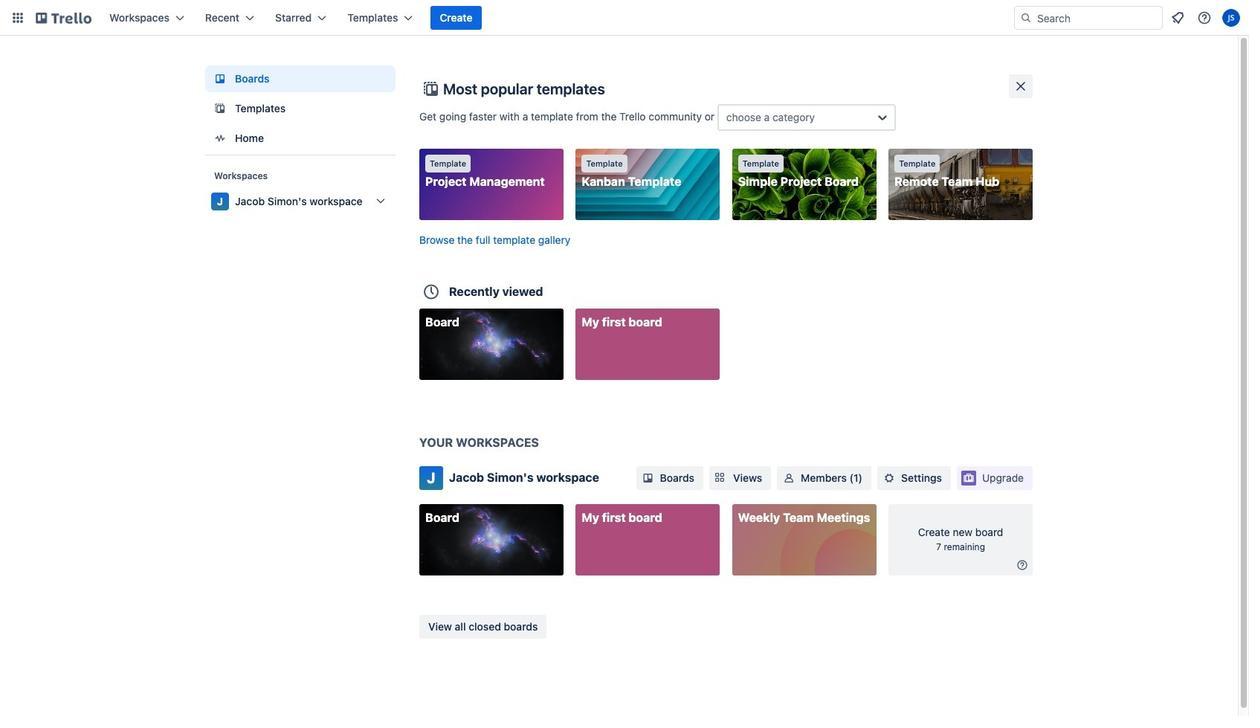Task type: describe. For each thing, give the bounding box(es) containing it.
0 horizontal spatial sm image
[[641, 471, 656, 486]]

search image
[[1020, 12, 1032, 24]]

primary element
[[0, 0, 1250, 36]]

template board image
[[211, 100, 229, 118]]

1 horizontal spatial sm image
[[782, 471, 797, 486]]

home image
[[211, 129, 229, 147]]

0 notifications image
[[1169, 9, 1187, 27]]

2 horizontal spatial sm image
[[1015, 558, 1030, 573]]

board image
[[211, 70, 229, 88]]



Task type: locate. For each thing, give the bounding box(es) containing it.
back to home image
[[36, 6, 91, 30]]

open information menu image
[[1197, 10, 1212, 25]]

Search field
[[1032, 7, 1162, 29]]

sm image
[[641, 471, 656, 486], [782, 471, 797, 486], [1015, 558, 1030, 573]]

jacob simon (jacobsimon16) image
[[1223, 9, 1241, 27]]

sm image
[[882, 471, 897, 486]]



Task type: vqa. For each thing, say whether or not it's contained in the screenshot.
CLICK TO UNSTAR THIS BOARD. IT WILL BE REMOVED FROM YOUR STARRED LIST. image
no



